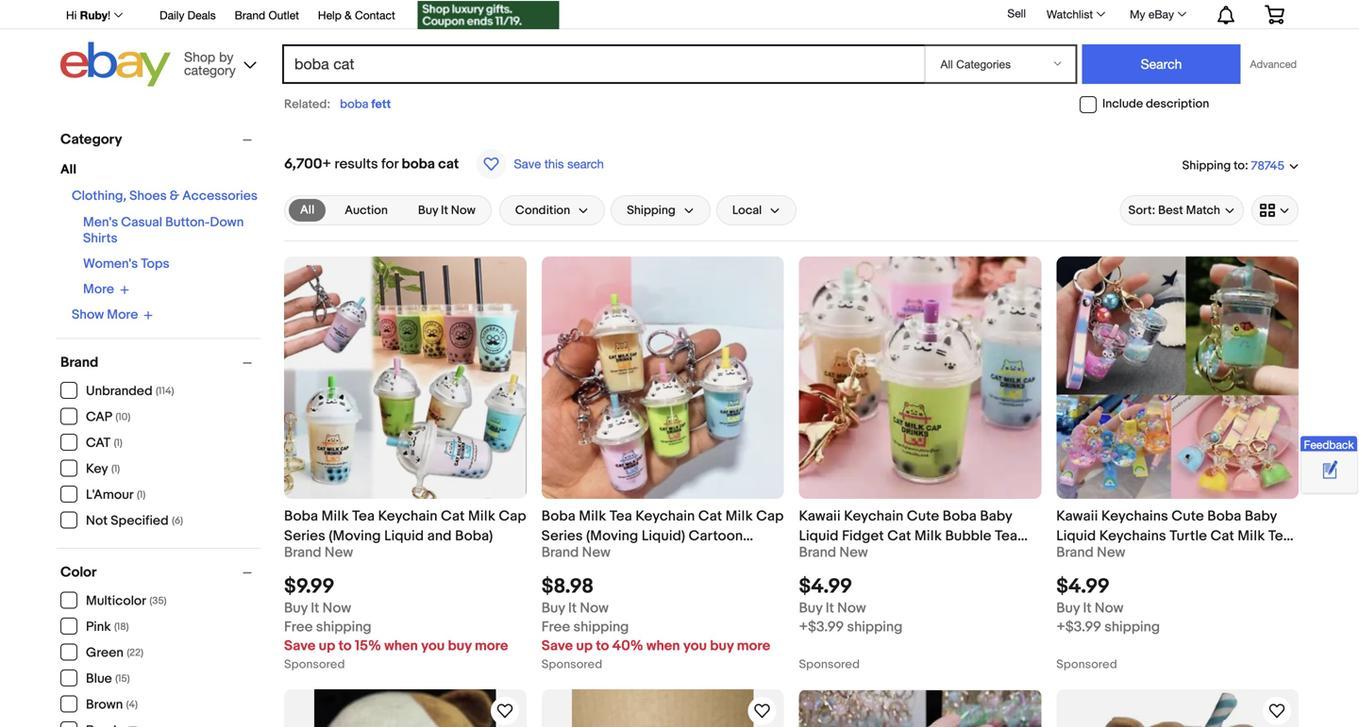 Task type: vqa. For each thing, say whether or not it's contained in the screenshot.
CAP (10)
yes



Task type: locate. For each thing, give the bounding box(es) containing it.
liquid inside kawaii keychain cute boba baby liquid fidget cat milk bubble tea keychains wrist
[[799, 528, 839, 545]]

2 up from the left
[[576, 638, 593, 655]]

2 cute from the left
[[1172, 508, 1204, 525]]

0 horizontal spatial boba milk tea keychain cat milk cap series (moving liquid and boba) image
[[284, 257, 526, 499]]

contact
[[355, 8, 395, 22]]

2 liquid from the left
[[799, 528, 839, 545]]

nwt cat boba milk tea image
[[314, 690, 496, 728]]

save for $8.98
[[542, 638, 573, 655]]

3 boba from the left
[[943, 508, 977, 525]]

save down $9.99
[[284, 638, 316, 655]]

$8.98 buy it now free shipping save up to 40% when you buy more
[[542, 575, 771, 655]]

men's casual button-down shirts women's tops
[[83, 215, 244, 272]]

0 horizontal spatial cute
[[907, 508, 939, 525]]

series inside "boba milk tea keychain cat milk cap series (moving liquid and boba) brand new"
[[284, 528, 326, 545]]

milk
[[322, 508, 349, 525], [468, 508, 496, 525], [579, 508, 606, 525], [726, 508, 753, 525], [915, 528, 942, 545], [1238, 528, 1265, 545]]

0 horizontal spatial &
[[170, 188, 179, 204]]

more up show more on the left
[[83, 282, 114, 298]]

2 horizontal spatial brand new
[[1057, 544, 1126, 561]]

cat
[[86, 436, 111, 452]]

1 horizontal spatial to
[[596, 638, 609, 655]]

watch nwt cat boba milk tea image
[[493, 700, 516, 723]]

keychain inside boba milk tea keychain cat milk cap series (moving liquid) cartoon animal purse
[[636, 508, 695, 525]]

brand left outlet
[[235, 8, 265, 22]]

shipping for shipping
[[627, 203, 676, 218]]

1 horizontal spatial &
[[345, 8, 352, 22]]

boba inside boba milk tea keychain cat milk cap series (moving liquid) cartoon animal purse
[[542, 508, 576, 525]]

more
[[83, 282, 114, 298], [107, 307, 138, 323]]

tops
[[141, 256, 169, 272]]

boba milk tea keychain cat milk cap series (moving liquid and boba) brand new
[[284, 508, 526, 561]]

to inside $9.99 buy it now free shipping save up to 15% when you buy more
[[339, 638, 352, 655]]

(1) for l'amour
[[137, 489, 146, 502]]

buy inside $9.99 buy it now free shipping save up to 15% when you buy more
[[448, 638, 472, 655]]

1 horizontal spatial $4.99 buy it now +$3.99 shipping
[[1057, 575, 1160, 636]]

buy
[[418, 203, 438, 218], [284, 600, 308, 617], [542, 600, 565, 617], [799, 600, 823, 617], [1057, 600, 1080, 617]]

series up animal
[[542, 528, 583, 545]]

1 cap from the left
[[499, 508, 526, 525]]

(1) right key at the left bottom
[[111, 463, 120, 476]]

3 liquid from the left
[[1057, 528, 1096, 545]]

2 you from the left
[[683, 638, 707, 655]]

2 +$3.99 from the left
[[1057, 619, 1101, 636]]

keychain inside kawaii keychain cute boba baby liquid fidget cat milk bubble tea keychains wrist
[[844, 508, 904, 525]]

2 kawaii from the left
[[1057, 508, 1098, 525]]

1 horizontal spatial you
[[683, 638, 707, 655]]

buy up "nwt cat boba milk tea" image on the left of page
[[448, 638, 472, 655]]

shipping inside "dropdown button"
[[627, 203, 676, 218]]

1 +$3.99 from the left
[[799, 619, 844, 636]]

up left the 15%
[[319, 638, 335, 655]]

4 new from the left
[[1097, 544, 1126, 561]]

& right shoes
[[170, 188, 179, 204]]

green (22)
[[86, 646, 143, 662]]

save for $9.99
[[284, 638, 316, 655]]

boba right for
[[402, 156, 435, 173]]

casual
[[121, 215, 162, 231]]

$4.99 down fidget
[[799, 575, 852, 599]]

(1) inside 'key (1)'
[[111, 463, 120, 476]]

clothing,
[[72, 188, 126, 204]]

0 horizontal spatial liquid
[[384, 528, 424, 545]]

free inside $8.98 buy it now free shipping save up to 40% when you buy more
[[542, 619, 570, 636]]

brown
[[86, 698, 123, 714]]

1 horizontal spatial $4.99
[[1057, 575, 1110, 599]]

save inside $8.98 buy it now free shipping save up to 40% when you buy more
[[542, 638, 573, 655]]

2 horizontal spatial keychain
[[844, 508, 904, 525]]

2 new from the left
[[582, 544, 611, 561]]

cute
[[907, 508, 939, 525], [1172, 508, 1204, 525]]

1 horizontal spatial kawaii
[[1057, 508, 1098, 525]]

cat up cartoon at the bottom right of page
[[698, 508, 722, 525]]

watch roxy the boba cat squishmallow clip 3.5" nwt image
[[751, 700, 774, 723]]

all link
[[289, 199, 326, 222]]

free
[[284, 619, 313, 636], [542, 619, 570, 636]]

milk up purse
[[579, 508, 606, 525]]

1 vertical spatial (1)
[[111, 463, 120, 476]]

milk up cartoon at the bottom right of page
[[726, 508, 753, 525]]

bag
[[1057, 548, 1082, 565]]

$4.99 down of on the bottom
[[1057, 575, 1110, 599]]

(1) inside l'amour (1)
[[137, 489, 146, 502]]

brand
[[235, 8, 265, 22], [60, 354, 98, 371], [284, 544, 321, 561], [542, 544, 579, 561], [799, 544, 836, 561], [1057, 544, 1094, 561]]

buy inside buy it now link
[[418, 203, 438, 218]]

1 you from the left
[[421, 638, 445, 655]]

boba inside "boba milk tea keychain cat milk cap series (moving liquid and boba) brand new"
[[284, 508, 318, 525]]

1 (moving from the left
[[329, 528, 381, 545]]

you right the 15%
[[421, 638, 445, 655]]

up inside $9.99 buy it now free shipping save up to 15% when you buy more
[[319, 638, 335, 655]]

1 horizontal spatial +$3.99
[[1057, 619, 1101, 636]]

2 vertical spatial keychains
[[799, 548, 866, 565]]

(moving inside boba milk tea keychain cat milk cap series (moving liquid) cartoon animal purse
[[586, 528, 638, 545]]

1 up from the left
[[319, 638, 335, 655]]

0 horizontal spatial cap
[[499, 508, 526, 525]]

more for $8.98
[[737, 638, 771, 655]]

0 horizontal spatial boba
[[340, 97, 369, 112]]

boba left fett
[[340, 97, 369, 112]]

purse
[[590, 548, 627, 565]]

(moving up $9.99
[[329, 528, 381, 545]]

when for $9.99
[[384, 638, 418, 655]]

main content containing $9.99
[[277, 122, 1306, 728]]

you
[[421, 638, 445, 655], [683, 638, 707, 655]]

deals
[[188, 8, 216, 22]]

buy for $8.98
[[710, 638, 734, 655]]

buy for $9.99
[[448, 638, 472, 655]]

more down more button
[[107, 307, 138, 323]]

(4)
[[126, 699, 138, 712]]

cat up wrist
[[887, 528, 911, 545]]

more inside $8.98 buy it now free shipping save up to 40% when you buy more
[[737, 638, 771, 655]]

animal
[[542, 548, 586, 565]]

boba milk tea keychain cat milk cap series (moving liquid and boba) image
[[284, 257, 526, 499], [799, 691, 1041, 728]]

series inside boba milk tea keychain cat milk cap series (moving liquid) cartoon animal purse
[[542, 528, 583, 545]]

1 horizontal spatial baby
[[1245, 508, 1277, 525]]

all down 6,700
[[300, 203, 315, 218]]

shipping down wrist
[[847, 619, 903, 636]]

1 vertical spatial boba milk tea keychain cat milk cap series (moving liquid and boba) image
[[799, 691, 1041, 728]]

1 kawaii from the left
[[799, 508, 841, 525]]

brand new for bag
[[1057, 544, 1126, 561]]

shipping
[[1182, 158, 1231, 173], [627, 203, 676, 218]]

$4.99
[[799, 575, 852, 599], [1057, 575, 1110, 599]]

liquid up bag
[[1057, 528, 1096, 545]]

liquid left fidget
[[799, 528, 839, 545]]

shipping for shipping to : 78745
[[1182, 158, 1231, 173]]

0 horizontal spatial shipping
[[627, 203, 676, 218]]

brand left fish
[[1057, 544, 1094, 561]]

to inside shipping to : 78745
[[1234, 158, 1245, 173]]

$9.99
[[284, 575, 335, 599]]

boba milk tea keychain cat milk cap series (moving liquid) cartoon animal purse heading
[[542, 508, 784, 565]]

2 more from the left
[[737, 638, 771, 655]]

1 horizontal spatial liquid
[[799, 528, 839, 545]]

sell link
[[999, 7, 1035, 20]]

now
[[451, 203, 476, 218], [323, 600, 351, 617], [580, 600, 609, 617], [837, 600, 866, 617], [1095, 600, 1124, 617]]

kawaii keychains cute boba baby liquid keychains turtle cat milk tea bag of fish
[[1057, 508, 1291, 565]]

local
[[732, 203, 762, 218]]

1 brand new from the left
[[542, 544, 611, 561]]

you inside $9.99 buy it now free shipping save up to 15% when you buy more
[[421, 638, 445, 655]]

keychain up fidget
[[844, 508, 904, 525]]

+$3.99 for keychains
[[799, 619, 844, 636]]

more inside $9.99 buy it now free shipping save up to 15% when you buy more
[[475, 638, 508, 655]]

1 series from the left
[[284, 528, 326, 545]]

& right "help"
[[345, 8, 352, 22]]

0 vertical spatial &
[[345, 8, 352, 22]]

1 horizontal spatial brand new
[[799, 544, 868, 561]]

0 vertical spatial boba
[[340, 97, 369, 112]]

1 horizontal spatial series
[[542, 528, 583, 545]]

2 boba from the left
[[542, 508, 576, 525]]

sell
[[1008, 7, 1026, 20]]

1 horizontal spatial more
[[737, 638, 771, 655]]

2 (moving from the left
[[586, 528, 638, 545]]

cat inside kawaii keychains cute boba baby liquid keychains turtle cat milk tea bag of fish
[[1211, 528, 1235, 545]]

main content
[[277, 122, 1306, 728]]

1 $4.99 buy it now +$3.99 shipping from the left
[[799, 575, 903, 636]]

2 $4.99 from the left
[[1057, 575, 1110, 599]]

2 buy from the left
[[710, 638, 734, 655]]

show more
[[72, 307, 138, 323]]

1 horizontal spatial when
[[647, 638, 680, 655]]

1 horizontal spatial all
[[300, 203, 315, 218]]

(moving
[[329, 528, 381, 545], [586, 528, 638, 545]]

1 baby from the left
[[980, 508, 1012, 525]]

boba milk tea keychain cat milk cap series (moving liquid and boba) link
[[284, 507, 526, 545]]

boba inside kawaii keychain cute boba baby liquid fidget cat milk bubble tea keychains wrist
[[943, 508, 977, 525]]

it inside $9.99 buy it now free shipping save up to 15% when you buy more
[[311, 600, 319, 617]]

1 horizontal spatial cute
[[1172, 508, 1204, 525]]

kawaii keychains cute boba baby liquid keychains turtle cat milk tea bag of fish heading
[[1057, 508, 1294, 565]]

ebay
[[1149, 8, 1174, 21]]

0 horizontal spatial baby
[[980, 508, 1012, 525]]

all down category
[[60, 162, 76, 178]]

free for $9.99
[[284, 619, 313, 636]]

1 free from the left
[[284, 619, 313, 636]]

new up $8.98
[[582, 544, 611, 561]]

when right the 15%
[[384, 638, 418, 655]]

0 horizontal spatial $4.99
[[799, 575, 852, 599]]

$4.99 buy it now +$3.99 shipping for wrist
[[799, 575, 903, 636]]

boba
[[284, 508, 318, 525], [542, 508, 576, 525], [943, 508, 977, 525], [1208, 508, 1242, 525]]

liquid)
[[642, 528, 685, 545]]

to left the 15%
[[339, 638, 352, 655]]

cat up and
[[441, 508, 465, 525]]

keychain up and
[[378, 508, 438, 525]]

cap inside "boba milk tea keychain cat milk cap series (moving liquid and boba) brand new"
[[499, 508, 526, 525]]

:
[[1245, 158, 1248, 173]]

brand down show
[[60, 354, 98, 371]]

3 keychain from the left
[[844, 508, 904, 525]]

more up watch roxy the boba cat squishmallow clip 3.5" nwt image at bottom right
[[737, 638, 771, 655]]

milk right the turtle
[[1238, 528, 1265, 545]]

$4.99 buy it now +$3.99 shipping
[[799, 575, 903, 636], [1057, 575, 1160, 636]]

1 liquid from the left
[[384, 528, 424, 545]]

(moving inside "boba milk tea keychain cat milk cap series (moving liquid and boba) brand new"
[[329, 528, 381, 545]]

brand outlet
[[235, 8, 299, 22]]

cat inside kawaii keychain cute boba baby liquid fidget cat milk bubble tea keychains wrist
[[887, 528, 911, 545]]

new inside "boba milk tea keychain cat milk cap series (moving liquid and boba) brand new"
[[325, 544, 353, 561]]

when
[[384, 638, 418, 655], [647, 638, 680, 655]]

kawaii for kawaii keychains cute boba baby liquid keychains turtle cat milk tea bag of fish
[[1057, 508, 1098, 525]]

!
[[108, 8, 111, 22]]

to
[[1234, 158, 1245, 173], [339, 638, 352, 655], [596, 638, 609, 655]]

kawaii inside kawaii keychains cute boba baby liquid keychains turtle cat milk tea bag of fish
[[1057, 508, 1098, 525]]

save this search button
[[470, 148, 610, 180]]

2 free from the left
[[542, 619, 570, 636]]

cap inside boba milk tea keychain cat milk cap series (moving liquid) cartoon animal purse
[[756, 508, 784, 525]]

0 horizontal spatial free
[[284, 619, 313, 636]]

0 horizontal spatial all
[[60, 162, 76, 178]]

1 $4.99 from the left
[[799, 575, 852, 599]]

cat (1)
[[86, 436, 122, 452]]

key (1)
[[86, 462, 120, 478]]

1 horizontal spatial keychain
[[636, 508, 695, 525]]

shop by category banner
[[56, 0, 1299, 92]]

series for purse
[[542, 528, 583, 545]]

(1) inside cat (1)
[[114, 438, 122, 450]]

buy inside $8.98 buy it now free shipping save up to 40% when you buy more
[[710, 638, 734, 655]]

2 horizontal spatial to
[[1234, 158, 1245, 173]]

to left 78745
[[1234, 158, 1245, 173]]

tea inside kawaii keychains cute boba baby liquid keychains turtle cat milk tea bag of fish
[[1269, 528, 1291, 545]]

keychain
[[378, 508, 438, 525], [636, 508, 695, 525], [844, 508, 904, 525]]

0 horizontal spatial buy
[[448, 638, 472, 655]]

free inside $9.99 buy it now free shipping save up to 15% when you buy more
[[284, 619, 313, 636]]

78745
[[1251, 159, 1285, 174]]

4 boba from the left
[[1208, 508, 1242, 525]]

0 horizontal spatial +$3.99
[[799, 619, 844, 636]]

clothing, shoes & accessories link
[[72, 188, 258, 204]]

1 keychain from the left
[[378, 508, 438, 525]]

shipping inside $8.98 buy it now free shipping save up to 40% when you buy more
[[573, 619, 629, 636]]

up for $9.99
[[319, 638, 335, 655]]

boba
[[340, 97, 369, 112], [402, 156, 435, 173]]

2 baby from the left
[[1245, 508, 1277, 525]]

1 horizontal spatial cap
[[756, 508, 784, 525]]

1 shipping from the left
[[316, 619, 372, 636]]

0 horizontal spatial brand new
[[542, 544, 611, 561]]

0 horizontal spatial $4.99 buy it now +$3.99 shipping
[[799, 575, 903, 636]]

new up $9.99
[[325, 544, 353, 561]]

1 more from the left
[[475, 638, 508, 655]]

multicolor (35)
[[86, 594, 167, 610]]

not
[[86, 514, 108, 530]]

liquid inside kawaii keychains cute boba baby liquid keychains turtle cat milk tea bag of fish
[[1057, 528, 1096, 545]]

shop
[[184, 49, 215, 65]]

baby inside kawaii keychain cute boba baby liquid fidget cat milk bubble tea keychains wrist
[[980, 508, 1012, 525]]

cute for cat
[[907, 508, 939, 525]]

liquid for bag
[[1057, 528, 1096, 545]]

1 boba from the left
[[284, 508, 318, 525]]

2 cap from the left
[[756, 508, 784, 525]]

2 keychain from the left
[[636, 508, 695, 525]]

brand up $8.98
[[542, 544, 579, 561]]

(1) right the cat
[[114, 438, 122, 450]]

2 brand new from the left
[[799, 544, 868, 561]]

0 horizontal spatial more
[[475, 638, 508, 655]]

category
[[184, 62, 236, 78]]

+$3.99
[[799, 619, 844, 636], [1057, 619, 1101, 636]]

description
[[1146, 97, 1209, 112]]

3 brand new from the left
[[1057, 544, 1126, 561]]

milk left 'bubble'
[[915, 528, 942, 545]]

0 horizontal spatial you
[[421, 638, 445, 655]]

&
[[345, 8, 352, 22], [170, 188, 179, 204]]

now down 'cat'
[[451, 203, 476, 218]]

None submit
[[1082, 44, 1241, 84]]

cap
[[499, 508, 526, 525], [756, 508, 784, 525]]

save down $8.98
[[542, 638, 573, 655]]

shipping down fish
[[1105, 619, 1160, 636]]

more up watch nwt cat boba milk tea icon
[[475, 638, 508, 655]]

brand inside brand outlet link
[[235, 8, 265, 22]]

boba milk tea keychain cat milk cap series (moving liquid and boba) heading
[[284, 508, 526, 545]]

free down $8.98
[[542, 619, 570, 636]]

help & contact link
[[318, 6, 395, 26]]

keychain up liquid) at bottom
[[636, 508, 695, 525]]

liquid left and
[[384, 528, 424, 545]]

0 vertical spatial (1)
[[114, 438, 122, 450]]

this
[[544, 157, 564, 171]]

(1) up specified
[[137, 489, 146, 502]]

shipping up the 15%
[[316, 619, 372, 636]]

series up $9.99
[[284, 528, 326, 545]]

2 shipping from the left
[[573, 619, 629, 636]]

2 when from the left
[[647, 638, 680, 655]]

cute for turtle
[[1172, 508, 1204, 525]]

1 horizontal spatial buy
[[710, 638, 734, 655]]

buy it now link
[[407, 199, 487, 222]]

0 vertical spatial shipping
[[1182, 158, 1231, 173]]

baby inside kawaii keychains cute boba baby liquid keychains turtle cat milk tea bag of fish
[[1245, 508, 1277, 525]]

brand new
[[542, 544, 611, 561], [799, 544, 868, 561], [1057, 544, 1126, 561]]

1 vertical spatial shipping
[[627, 203, 676, 218]]

$8.98
[[542, 575, 594, 599]]

blue (15)
[[86, 672, 130, 688]]

0 horizontal spatial series
[[284, 528, 326, 545]]

new for animal
[[582, 544, 611, 561]]

2 vertical spatial (1)
[[137, 489, 146, 502]]

to inside $8.98 buy it now free shipping save up to 40% when you buy more
[[596, 638, 609, 655]]

new left wrist
[[840, 544, 868, 561]]

1 vertical spatial more
[[107, 307, 138, 323]]

cute inside kawaii keychain cute boba baby liquid fidget cat milk bubble tea keychains wrist
[[907, 508, 939, 525]]

1 horizontal spatial boba milk tea keychain cat milk cap series (moving liquid and boba) image
[[799, 691, 1041, 728]]

you inside $8.98 buy it now free shipping save up to 40% when you buy more
[[683, 638, 707, 655]]

6,700 + results for boba cat
[[284, 156, 459, 173]]

when inside $8.98 buy it now free shipping save up to 40% when you buy more
[[647, 638, 680, 655]]

button-
[[165, 215, 210, 231]]

save left this
[[514, 157, 541, 171]]

1 horizontal spatial shipping
[[1182, 158, 1231, 173]]

kawaii keychain cute boba baby liquid fidget cat milk bubble tea keychains wrist heading
[[799, 508, 1028, 565]]

kawaii inside kawaii keychain cute boba baby liquid fidget cat milk bubble tea keychains wrist
[[799, 508, 841, 525]]

when for $8.98
[[647, 638, 680, 655]]

cute inside kawaii keychains cute boba baby liquid keychains turtle cat milk tea bag of fish
[[1172, 508, 1204, 525]]

0 horizontal spatial (moving
[[329, 528, 381, 545]]

cat right the turtle
[[1211, 528, 1235, 545]]

keychain for liquid)
[[636, 508, 695, 525]]

0 horizontal spatial keychain
[[378, 508, 438, 525]]

0 horizontal spatial to
[[339, 638, 352, 655]]

milk inside kawaii keychain cute boba baby liquid fidget cat milk bubble tea keychains wrist
[[915, 528, 942, 545]]

now down $8.98
[[580, 600, 609, 617]]

2 series from the left
[[542, 528, 583, 545]]

shipping inside shipping to : 78745
[[1182, 158, 1231, 173]]

1 horizontal spatial (moving
[[586, 528, 638, 545]]

buy up roxy the boba cat squishmallow clip 3.5" nwt image
[[710, 638, 734, 655]]

1 vertical spatial boba
[[402, 156, 435, 173]]

up inside $8.98 buy it now free shipping save up to 40% when you buy more
[[576, 638, 593, 655]]

your shopping cart image
[[1264, 5, 1286, 24]]

shipping inside $9.99 buy it now free shipping save up to 15% when you buy more
[[316, 619, 372, 636]]

cap for boba milk tea keychain cat milk cap series (moving liquid and boba) brand new
[[499, 508, 526, 525]]

0 horizontal spatial up
[[319, 638, 335, 655]]

when inside $9.99 buy it now free shipping save up to 15% when you buy more
[[384, 638, 418, 655]]

brand up $9.99
[[284, 544, 321, 561]]

3 new from the left
[[840, 544, 868, 561]]

(moving up purse
[[586, 528, 638, 545]]

keychains inside kawaii keychain cute boba baby liquid fidget cat milk bubble tea keychains wrist
[[799, 548, 866, 565]]

1 horizontal spatial up
[[576, 638, 593, 655]]

free down $9.99
[[284, 619, 313, 636]]

2 horizontal spatial liquid
[[1057, 528, 1096, 545]]

1 new from the left
[[325, 544, 353, 561]]

you right 40%
[[683, 638, 707, 655]]

1 horizontal spatial free
[[542, 619, 570, 636]]

new right bag
[[1097, 544, 1126, 561]]

to left 40%
[[596, 638, 609, 655]]

turtle
[[1170, 528, 1207, 545]]

results
[[335, 156, 378, 173]]

when right 40%
[[647, 638, 680, 655]]

baby
[[980, 508, 1012, 525], [1245, 508, 1277, 525]]

2 $4.99 buy it now +$3.99 shipping from the left
[[1057, 575, 1160, 636]]

watch squishmallows claire's exclusive 8" boba tea cat flip-a-mallows plush with tags image
[[1266, 700, 1288, 723]]

1 buy from the left
[[448, 638, 472, 655]]

now inside $9.99 buy it now free shipping save up to 15% when you buy more
[[323, 600, 351, 617]]

you for $8.98
[[683, 638, 707, 655]]

now down $9.99
[[323, 600, 351, 617]]

save inside $9.99 buy it now free shipping save up to 15% when you buy more
[[284, 638, 316, 655]]

1 cute from the left
[[907, 508, 939, 525]]

keychains
[[1102, 508, 1168, 525], [1100, 528, 1166, 545], [799, 548, 866, 565]]

0 horizontal spatial when
[[384, 638, 418, 655]]

$4.99 buy it now +$3.99 shipping down wrist
[[799, 575, 903, 636]]

0 horizontal spatial kawaii
[[799, 508, 841, 525]]

shipping up 40%
[[573, 619, 629, 636]]

ruby
[[80, 8, 108, 22]]

milk up $9.99
[[322, 508, 349, 525]]

up left 40%
[[576, 638, 593, 655]]

keychain inside "boba milk tea keychain cat milk cap series (moving liquid and boba) brand new"
[[378, 508, 438, 525]]

1 when from the left
[[384, 638, 418, 655]]

related:
[[284, 97, 330, 112]]

$4.99 buy it now +$3.99 shipping down fish
[[1057, 575, 1160, 636]]

brand new for keychains
[[799, 544, 868, 561]]

1 horizontal spatial boba
[[402, 156, 435, 173]]

bubble
[[945, 528, 992, 545]]

buy inside $9.99 buy it now free shipping save up to 15% when you buy more
[[284, 600, 308, 617]]



Task type: describe. For each thing, give the bounding box(es) containing it.
squishmallows claire's exclusive 8" boba tea cat flip-a-mallows plush with tags image
[[1078, 690, 1278, 728]]

milk inside kawaii keychains cute boba baby liquid keychains turtle cat milk tea bag of fish
[[1238, 528, 1265, 545]]

now inside buy it now link
[[451, 203, 476, 218]]

men's
[[83, 215, 118, 231]]

0 vertical spatial all
[[60, 162, 76, 178]]

specified
[[111, 514, 169, 530]]

more button
[[83, 282, 129, 298]]

help
[[318, 8, 342, 22]]

show
[[72, 307, 104, 323]]

unbranded (114)
[[86, 384, 174, 400]]

kawaii keychains cute boba baby liquid keychains turtle cat milk tea bag of fish image
[[1057, 257, 1299, 499]]

now down fish
[[1095, 600, 1124, 617]]

boba)
[[455, 528, 493, 545]]

brand inside "boba milk tea keychain cat milk cap series (moving liquid and boba) brand new"
[[284, 544, 321, 561]]

shipping to : 78745
[[1182, 158, 1285, 174]]

+$3.99 for bag
[[1057, 619, 1101, 636]]

sort:
[[1129, 203, 1156, 218]]

$9.99 buy it now free shipping save up to 15% when you buy more
[[284, 575, 508, 655]]

4 shipping from the left
[[1105, 619, 1160, 636]]

get the coupon image
[[418, 1, 560, 29]]

(1) for cat
[[114, 438, 122, 450]]

advanced
[[1250, 58, 1297, 70]]

sort: best match button
[[1120, 195, 1244, 226]]

shop by category
[[184, 49, 236, 78]]

by
[[219, 49, 234, 65]]

key
[[86, 462, 108, 478]]

(18)
[[114, 622, 129, 634]]

kawaii for kawaii keychain cute boba baby liquid fidget cat milk bubble tea keychains wrist
[[799, 508, 841, 525]]

tea inside "boba milk tea keychain cat milk cap series (moving liquid and boba) brand new"
[[352, 508, 375, 525]]

milk up boba)
[[468, 508, 496, 525]]

cartoon
[[689, 528, 743, 545]]

cap (10)
[[86, 410, 130, 426]]

color button
[[60, 564, 261, 581]]

local button
[[716, 195, 797, 226]]

more for $9.99
[[475, 638, 508, 655]]

6,700
[[284, 156, 322, 173]]

All selected text field
[[300, 202, 315, 219]]

40%
[[612, 638, 643, 655]]

0 vertical spatial boba milk tea keychain cat milk cap series (moving liquid and boba) image
[[284, 257, 526, 499]]

feedback
[[1304, 439, 1354, 452]]

cap for boba milk tea keychain cat milk cap series (moving liquid) cartoon animal purse
[[756, 508, 784, 525]]

cat inside "boba milk tea keychain cat milk cap series (moving liquid and boba) brand new"
[[441, 508, 465, 525]]

daily deals
[[160, 8, 216, 22]]

for
[[381, 156, 398, 173]]

(35)
[[149, 596, 167, 608]]

new for bag
[[1097, 544, 1126, 561]]

category button
[[60, 131, 261, 148]]

$4.99 for bag
[[1057, 575, 1110, 599]]

fish
[[1102, 548, 1128, 565]]

shipping button
[[611, 195, 711, 226]]

daily
[[160, 8, 184, 22]]

auction
[[345, 203, 388, 218]]

+
[[322, 156, 331, 173]]

kawaii keychain cute boba baby liquid fidget cat milk bubble tea keychains wrist image
[[799, 257, 1041, 499]]

tea inside kawaii keychain cute boba baby liquid fidget cat milk bubble tea keychains wrist
[[995, 528, 1018, 545]]

$4.99 for keychains
[[799, 575, 852, 599]]

watchlist
[[1047, 8, 1093, 21]]

it inside $8.98 buy it now free shipping save up to 40% when you buy more
[[568, 600, 577, 617]]

roxy the boba cat squishmallow clip 3.5" nwt image
[[572, 690, 754, 728]]

of
[[1085, 548, 1098, 565]]

boba inside kawaii keychains cute boba baby liquid keychains turtle cat milk tea bag of fish
[[1208, 508, 1242, 525]]

buy inside $8.98 buy it now free shipping save up to 40% when you buy more
[[542, 600, 565, 617]]

$4.99 buy it now +$3.99 shipping for of
[[1057, 575, 1160, 636]]

liquid inside "boba milk tea keychain cat milk cap series (moving liquid and boba) brand new"
[[384, 528, 424, 545]]

keychain for liquid
[[378, 508, 438, 525]]

(114)
[[156, 386, 174, 398]]

baby for bubble
[[980, 508, 1012, 525]]

(6)
[[172, 515, 183, 528]]

(22)
[[127, 648, 143, 660]]

pink
[[86, 620, 111, 636]]

l'amour (1)
[[86, 488, 146, 504]]

1 vertical spatial keychains
[[1100, 528, 1166, 545]]

fett
[[371, 97, 391, 112]]

account navigation
[[56, 0, 1299, 32]]

my ebay link
[[1120, 3, 1195, 25]]

help & contact
[[318, 8, 395, 22]]

kawaii keychain cute boba baby liquid fidget cat milk bubble tea keychains wrist
[[799, 508, 1018, 565]]

brand left fidget
[[799, 544, 836, 561]]

pink (18)
[[86, 620, 129, 636]]

category
[[60, 131, 122, 148]]

save this search
[[514, 157, 604, 171]]

baby for milk
[[1245, 508, 1277, 525]]

down
[[210, 215, 244, 231]]

hi ruby !
[[66, 8, 111, 22]]

Search for anything text field
[[285, 46, 921, 82]]

1 vertical spatial &
[[170, 188, 179, 204]]

listing options selector. gallery view selected. image
[[1260, 203, 1290, 218]]

(1) for key
[[111, 463, 120, 476]]

tea inside boba milk tea keychain cat milk cap series (moving liquid) cartoon animal purse
[[610, 508, 632, 525]]

shop by category button
[[176, 42, 261, 83]]

1 vertical spatial all
[[300, 203, 315, 218]]

women's tops link
[[83, 256, 169, 272]]

best
[[1158, 203, 1183, 218]]

3 shipping from the left
[[847, 619, 903, 636]]

free for $8.98
[[542, 619, 570, 636]]

series for brand
[[284, 528, 326, 545]]

l'amour
[[86, 488, 134, 504]]

boba milk tea keychain cat milk cap series (moving liquid) cartoon animal purse
[[542, 508, 784, 565]]

condition
[[515, 203, 570, 218]]

show more button
[[72, 307, 153, 323]]

you for $9.99
[[421, 638, 445, 655]]

cat inside boba milk tea keychain cat milk cap series (moving liquid) cartoon animal purse
[[698, 508, 722, 525]]

shirts
[[83, 231, 118, 247]]

save inside button
[[514, 157, 541, 171]]

brand new for animal
[[542, 544, 611, 561]]

fidget
[[842, 528, 884, 545]]

none submit inside shop by category banner
[[1082, 44, 1241, 84]]

0 vertical spatial more
[[83, 282, 114, 298]]

wrist
[[869, 548, 903, 565]]

women's
[[83, 256, 138, 272]]

& inside account "navigation"
[[345, 8, 352, 22]]

(moving for brand
[[329, 528, 381, 545]]

(moving for purse
[[586, 528, 638, 545]]

buy it now
[[418, 203, 476, 218]]

include
[[1103, 97, 1143, 112]]

to for $8.98
[[596, 638, 609, 655]]

condition button
[[499, 195, 605, 226]]

now down fidget
[[837, 600, 866, 617]]

(15)
[[115, 674, 130, 686]]

up for $8.98
[[576, 638, 593, 655]]

include description
[[1103, 97, 1209, 112]]

shoes
[[129, 188, 167, 204]]

accessories
[[182, 188, 258, 204]]

0 vertical spatial keychains
[[1102, 508, 1168, 525]]

sort: best match
[[1129, 203, 1221, 218]]

liquid for keychains
[[799, 528, 839, 545]]

search
[[567, 157, 604, 171]]

green
[[86, 646, 124, 662]]

advanced link
[[1241, 45, 1297, 83]]

my ebay
[[1130, 8, 1174, 21]]

to for $9.99
[[339, 638, 352, 655]]

boba milk tea keychain cat milk cap series (moving liquid) cartoon animal purse image
[[542, 257, 784, 499]]

blue
[[86, 672, 112, 688]]

new for keychains
[[840, 544, 868, 561]]

unbranded
[[86, 384, 153, 400]]

cap
[[86, 410, 112, 426]]

kawaii keychain cute boba baby liquid fidget cat milk bubble tea keychains wrist link
[[799, 507, 1041, 565]]

cat
[[438, 156, 459, 173]]

now inside $8.98 buy it now free shipping save up to 40% when you buy more
[[580, 600, 609, 617]]



